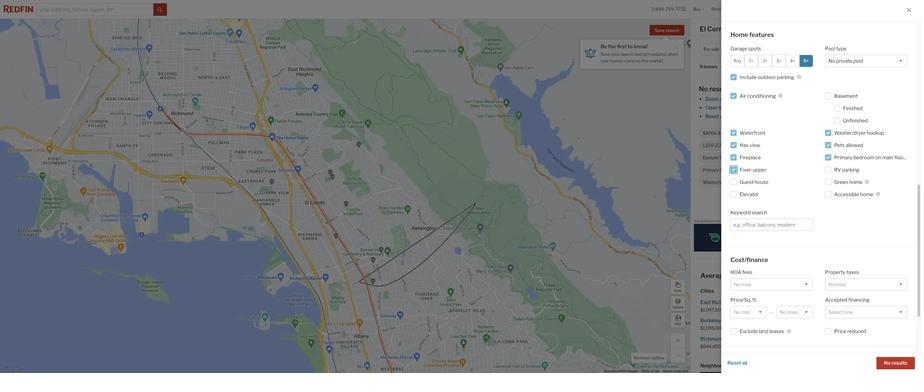 Task type: vqa. For each thing, say whether or not it's contained in the screenshot.
results to the right
yes



Task type: locate. For each thing, give the bounding box(es) containing it.
1 vertical spatial no results
[[885, 360, 908, 366]]

0 horizontal spatial report
[[664, 369, 673, 373]]

air up boundary
[[740, 93, 747, 99]]

richmond up $644,450
[[701, 336, 725, 342]]

homes right new
[[610, 58, 624, 63]]

view right 'remove 1,100-2,750 sq. ft.' icon
[[750, 142, 761, 148]]

0 vertical spatial allowed
[[846, 142, 864, 148]]

0 vertical spatial no results
[[699, 85, 732, 93]]

leases
[[770, 328, 785, 334]]

remove townhouse, land image
[[851, 131, 855, 135]]

save inside save your search and get updated when new homes come on the market.
[[601, 52, 611, 57]]

for inside east richmond heights homes for sale $1,047,500
[[773, 300, 780, 305]]

1 horizontal spatial type
[[837, 46, 847, 52]]

any
[[734, 58, 742, 63]]

sale inside albany homes for sale $629,000
[[848, 300, 858, 305]]

0 horizontal spatial pets
[[835, 142, 845, 148]]

homes
[[610, 58, 624, 63], [704, 64, 718, 69], [851, 113, 866, 119], [757, 300, 772, 305], [824, 300, 840, 305], [723, 318, 739, 324], [834, 318, 850, 324]]

report
[[905, 220, 914, 223], [664, 369, 673, 373]]

parking down 3+ option
[[778, 74, 795, 80]]

coming soon, under contract/pending
[[757, 143, 833, 148]]

parking right house
[[770, 180, 785, 185]]

list box for hoa fees
[[731, 278, 813, 291]]

reduced
[[848, 328, 867, 334]]

sale inside button
[[712, 47, 720, 52]]

2 filters from the left
[[793, 113, 806, 119]]

3+
[[777, 58, 782, 63]]

type for pool type
[[837, 46, 847, 52]]

0 horizontal spatial your
[[612, 52, 620, 57]]

$400k-
[[738, 47, 754, 52], [703, 131, 719, 136]]

submit search image
[[158, 7, 163, 12]]

for inside berkeley homes for sale $1,095,000
[[740, 318, 746, 324]]

sale inside the kensington homes for sale $1,849,000
[[859, 318, 868, 324]]

sale for kensington
[[859, 318, 868, 324]]

albany
[[806, 300, 823, 305]]

0 horizontal spatial on
[[636, 58, 641, 63]]

0 vertical spatial map
[[728, 105, 738, 111]]

1 horizontal spatial map
[[728, 105, 738, 111]]

studio+ / 4+ ba button
[[824, 43, 865, 55]]

cerrito,
[[708, 25, 732, 33], [794, 272, 818, 280]]

list box down albany
[[777, 306, 813, 318]]

a
[[674, 369, 675, 373]]

pets down the townhouse, land in the right of the page
[[835, 142, 845, 148]]

for up —
[[773, 300, 780, 305]]

main left remove primary bedroom on main icon
[[745, 167, 755, 173]]

1 vertical spatial on
[[876, 155, 882, 160]]

fixer-upper
[[740, 167, 767, 173]]

0 horizontal spatial results
[[710, 85, 732, 93]]

options button
[[671, 296, 686, 311]]

0 vertical spatial $400k-$4.5m
[[738, 47, 767, 52]]

0 horizontal spatial type
[[753, 356, 766, 364]]

4+ right /
[[848, 47, 853, 52]]

$400k- inside 'button'
[[738, 47, 754, 52]]

recommended
[[737, 64, 768, 69]]

of left use
[[651, 369, 654, 373]]

1 vertical spatial view
[[822, 167, 832, 173]]

2 horizontal spatial search
[[752, 210, 768, 215]]

1 horizontal spatial to
[[822, 113, 827, 119]]

be the first to know! dialog
[[580, 36, 684, 69]]

sale up exclude land leases
[[747, 318, 757, 324]]

spots up breadcrumbs element
[[786, 180, 798, 185]]

zip codes element
[[747, 358, 770, 373]]

remove air conditioning image
[[854, 156, 858, 160]]

pets allowed down remove townhouse, land icon
[[835, 142, 864, 148]]

exclude up richmond link
[[740, 328, 758, 334]]

cerrito, up for sale button
[[708, 25, 732, 33]]

for up reduced
[[851, 318, 858, 324]]

breadcrumbs element
[[697, 200, 916, 209]]

fireplace
[[740, 155, 762, 160], [868, 155, 886, 160]]

$400k- up 1+
[[738, 47, 754, 52]]

0 vertical spatial $4.5m
[[754, 47, 767, 52]]

land left leases
[[759, 328, 769, 334]]

ad region
[[695, 224, 918, 251]]

your right the one
[[782, 113, 792, 119]]

$4.5m inside 'button'
[[754, 47, 767, 52]]

0 vertical spatial on
[[636, 58, 641, 63]]

1 vertical spatial all
[[743, 360, 748, 366]]

0 vertical spatial save
[[655, 28, 665, 33]]

3+ radio
[[773, 55, 786, 67]]

hookup up uppers
[[868, 130, 885, 136]]

air conditioning up boundary
[[740, 93, 777, 99]]

fireplace down has view
[[740, 155, 762, 160]]

1 vertical spatial land
[[759, 328, 769, 334]]

1 filters from the left
[[727, 113, 740, 119]]

2+ radio
[[759, 55, 773, 67]]

exclude 55+ communities
[[703, 155, 755, 160]]

1 vertical spatial 4+
[[791, 58, 796, 63]]

1 horizontal spatial land
[[839, 131, 848, 136]]

0 horizontal spatial exclude
[[703, 155, 719, 160]]

guest house
[[740, 179, 769, 185]]

studio+ up has view
[[749, 131, 764, 136]]

search for save search
[[666, 28, 680, 33]]

outdoor
[[758, 74, 777, 80]]

homes inside the 0 homes •
[[704, 64, 718, 69]]

5+ right 4+ radio
[[804, 58, 809, 63]]

sale for albany
[[848, 300, 858, 305]]

first
[[617, 44, 627, 50]]

your inside save your search and get updated when new homes come on the market.
[[612, 52, 620, 57]]

view for has view
[[750, 142, 761, 148]]

zip
[[747, 363, 754, 369]]

home down cost/finance
[[729, 272, 747, 280]]

1 horizontal spatial save
[[655, 28, 665, 33]]

0 horizontal spatial conditioning
[[748, 93, 777, 99]]

advertisement
[[695, 219, 720, 223]]

neighborhoods element
[[701, 358, 737, 373]]

primary bedroom on main
[[703, 167, 755, 173]]

remove
[[634, 355, 650, 360]]

1 horizontal spatial $400k-
[[738, 47, 754, 52]]

studio+ left /
[[828, 47, 844, 52]]

studio+ inside button
[[828, 47, 844, 52]]

homes up $1,095,000
[[723, 318, 739, 324]]

for for albany
[[841, 300, 847, 305]]

1 horizontal spatial main
[[883, 155, 894, 160]]

2 vertical spatial home
[[729, 272, 747, 280]]

0 vertical spatial report
[[905, 220, 914, 223]]

cities
[[701, 288, 715, 294]]

allowed down primary bedroom on main floor
[[858, 167, 874, 173]]

4+ inside radio
[[791, 58, 796, 63]]

0 vertical spatial studio+
[[828, 47, 844, 52]]

for sale
[[704, 47, 720, 52]]

2 vertical spatial on
[[739, 167, 745, 173]]

financing
[[849, 297, 870, 303]]

save for save search
[[655, 28, 665, 33]]

studio+ for studio+ / 4+ ba
[[828, 47, 844, 52]]

list box
[[826, 55, 908, 67], [731, 278, 813, 291], [826, 278, 908, 291], [731, 306, 767, 318], [777, 306, 813, 318], [826, 306, 908, 318]]

1 vertical spatial el
[[786, 272, 792, 280]]

parking
[[778, 74, 795, 80], [843, 167, 860, 173], [770, 180, 785, 185]]

5+ for 5+
[[804, 58, 809, 63]]

fixer-uppers
[[850, 143, 876, 148]]

list box for property taxes
[[826, 278, 908, 291]]

price/sq. ft.
[[731, 297, 758, 303]]

exclude down 1,100-
[[703, 155, 719, 160]]

list box down "ba"
[[826, 55, 908, 67]]

contract/pending
[[798, 143, 833, 148]]

1 horizontal spatial studio+
[[828, 47, 844, 52]]

0 vertical spatial washer/dryer hookup
[[835, 130, 885, 136]]

0 horizontal spatial fireplace
[[740, 155, 762, 160]]

of
[[776, 113, 781, 119], [651, 369, 654, 373]]

remove 1,100-2,750 sq. ft. image
[[743, 144, 747, 147]]

view left remove have view icon
[[822, 167, 832, 173]]

for down east richmond heights homes for sale $1,047,500 on the right of page
[[740, 318, 746, 324]]

0 horizontal spatial filters
[[727, 113, 740, 119]]

0 horizontal spatial all
[[721, 113, 726, 119]]

map for map
[[675, 322, 682, 326]]

1 vertical spatial parking
[[843, 167, 860, 173]]

0 horizontal spatial washer/dryer hookup
[[703, 180, 747, 185]]

see
[[828, 113, 836, 119]]

filters down clear the map boundary button
[[727, 113, 740, 119]]

your down first
[[612, 52, 620, 57]]

el right 'near'
[[786, 272, 792, 280]]

1 vertical spatial results
[[892, 360, 908, 366]]

55+
[[720, 155, 728, 160]]

features
[[750, 31, 775, 38]]

1 vertical spatial type
[[753, 356, 766, 364]]

of inside zoom out clear the map boundary reset all filters or remove one of your filters below to see more homes
[[776, 113, 781, 119]]

keyword
[[731, 210, 751, 215]]

fireplace left remove fireplace 'image'
[[868, 155, 886, 160]]

map inside button
[[675, 322, 682, 326]]

map region
[[0, 0, 748, 373]]

1 horizontal spatial conditioning
[[826, 155, 851, 160]]

0 horizontal spatial air conditioning
[[740, 93, 777, 99]]

homes right '0'
[[704, 64, 718, 69]]

filters left below
[[793, 113, 806, 119]]

©2023
[[618, 369, 628, 373]]

remove fireplace image
[[889, 156, 893, 160]]

studio+ for studio+
[[749, 131, 764, 136]]

save down 844-
[[655, 28, 665, 33]]

:
[[735, 64, 736, 69]]

fixer- up guest
[[740, 167, 753, 173]]

east
[[701, 300, 712, 305]]

homes
[[745, 25, 768, 33]]

list box down fees
[[731, 278, 813, 291]]

map
[[675, 322, 682, 326], [605, 369, 611, 373]]

map down out at top
[[728, 105, 738, 111]]

1 horizontal spatial pets
[[848, 167, 857, 173]]

listing type
[[731, 356, 766, 364]]

to right first
[[628, 44, 633, 50]]

for inside the kensington homes for sale $1,849,000
[[851, 318, 858, 324]]

report ad
[[905, 220, 918, 223]]

hookup
[[868, 130, 885, 136], [732, 180, 747, 185]]

e.g. office, balcony, modern text field
[[734, 222, 811, 228]]

homes up '$629,000' on the right bottom of page
[[824, 300, 840, 305]]

el up for
[[700, 25, 706, 33]]

main left the floor
[[883, 155, 894, 160]]

1 vertical spatial spots
[[786, 180, 798, 185]]

0 horizontal spatial land
[[759, 328, 769, 334]]

search up "come"
[[621, 52, 634, 57]]

ca up "cities" heading
[[819, 272, 829, 280]]

results
[[710, 85, 732, 93], [892, 360, 908, 366]]

1 vertical spatial ft.
[[753, 297, 758, 303]]

upper
[[753, 167, 767, 173]]

has
[[740, 142, 749, 148]]

1 vertical spatial map
[[605, 369, 611, 373]]

reset all filters button
[[706, 113, 741, 119]]

market.
[[650, 58, 664, 63]]

0 horizontal spatial primary
[[703, 167, 719, 173]]

0 horizontal spatial cerrito,
[[708, 25, 732, 33]]

recommended button
[[736, 64, 773, 70]]

Any radio
[[731, 55, 745, 67]]

1 vertical spatial no
[[885, 360, 891, 366]]

1 horizontal spatial your
[[782, 113, 792, 119]]

richmond up $1,047,500
[[713, 300, 736, 305]]

primary left the remove air conditioning icon
[[835, 155, 853, 160]]

report inside report ad button
[[905, 220, 914, 223]]

map
[[728, 105, 738, 111], [676, 369, 682, 373]]

0 horizontal spatial hookup
[[732, 180, 747, 185]]

sale inside berkeley homes for sale $1,095,000
[[747, 318, 757, 324]]

1 vertical spatial report
[[664, 369, 673, 373]]

1-
[[652, 7, 656, 12]]

2 horizontal spatial the
[[719, 105, 727, 111]]

1 vertical spatial pets
[[848, 167, 857, 173]]

map button
[[671, 313, 686, 328]]

1 horizontal spatial all
[[743, 360, 748, 366]]

air
[[740, 93, 747, 99], [819, 155, 825, 160]]

0 horizontal spatial ca
[[734, 25, 743, 33]]

pets allowed down the remove air conditioning icon
[[848, 167, 874, 173]]

0 vertical spatial air
[[740, 93, 747, 99]]

hookup left remove washer/dryer hookup icon
[[732, 180, 747, 185]]

0 horizontal spatial $400k-$4.5m
[[703, 131, 732, 136]]

search inside button
[[666, 28, 680, 33]]

primary down the exclude 55+ communities
[[703, 167, 719, 173]]

0 vertical spatial all
[[721, 113, 726, 119]]

$4.5m left remove $400k-$4.5m image
[[719, 131, 732, 136]]

0 vertical spatial bedroom
[[854, 155, 875, 160]]

home up accessible home
[[850, 179, 863, 185]]

reset inside zoom out clear the map boundary reset all filters or remove one of your filters below to see more homes
[[706, 113, 720, 119]]

for inside albany homes for sale $629,000
[[841, 300, 847, 305]]

boundary
[[739, 105, 761, 111]]

0 vertical spatial to
[[628, 44, 633, 50]]

parking for 5+ parking spots
[[770, 180, 785, 185]]

map down the options
[[675, 322, 682, 326]]

sale right accepted
[[848, 300, 858, 305]]

1 vertical spatial reset
[[728, 360, 742, 366]]

759-
[[666, 7, 676, 12]]

option group
[[731, 55, 814, 67]]

homes inside east richmond heights homes for sale $1,047,500
[[757, 300, 772, 305]]

the inside zoom out clear the map boundary reset all filters or remove one of your filters below to see more homes
[[719, 105, 727, 111]]

cerrito, up "cities" heading
[[794, 272, 818, 280]]

0 horizontal spatial main
[[745, 167, 755, 173]]

richmond $644,450
[[701, 336, 725, 349]]

parking up green home
[[843, 167, 860, 173]]

error
[[683, 369, 689, 373]]

1 vertical spatial main
[[745, 167, 755, 173]]

sale down "cities" heading
[[781, 300, 790, 305]]

5+ inside option
[[804, 58, 809, 63]]

allowed
[[846, 142, 864, 148], [858, 167, 874, 173]]

sale for berkeley
[[747, 318, 757, 324]]

cities heading
[[701, 288, 912, 295]]

washer/dryer down unfinished
[[835, 130, 867, 136]]

home for accessible
[[861, 191, 874, 197]]

1 horizontal spatial ca
[[819, 272, 829, 280]]

1 horizontal spatial fixer-
[[850, 143, 862, 148]]

1 vertical spatial studio+
[[749, 131, 764, 136]]

homes down the "finished"
[[851, 113, 866, 119]]

1 horizontal spatial exclude
[[740, 328, 758, 334]]

report ad button
[[905, 220, 918, 225]]

accessible home
[[835, 191, 874, 197]]

home features
[[731, 31, 775, 38]]

main for primary bedroom on main floor
[[883, 155, 894, 160]]

0 vertical spatial hookup
[[868, 130, 885, 136]]

primary bedroom on main floor
[[835, 155, 906, 160]]

report left ad
[[905, 220, 914, 223]]

$400k-$4.5m up 1,100-2,750 sq. ft.
[[703, 131, 732, 136]]

map right a
[[676, 369, 682, 373]]

pets up green home
[[848, 167, 857, 173]]

fixer-
[[850, 143, 862, 148], [740, 167, 753, 173]]

sale up reduced
[[859, 318, 868, 324]]

0 vertical spatial primary
[[835, 155, 853, 160]]

zoom out clear the map boundary reset all filters or remove one of your filters below to see more homes
[[706, 96, 866, 119]]

search for keyword search
[[752, 210, 768, 215]]

remove $400k-$4.5m image
[[735, 131, 739, 135]]

$400k-$4.5m up 1+ radio
[[738, 47, 767, 52]]

ft. right sq.
[[735, 143, 740, 148]]

0 horizontal spatial spots
[[749, 46, 762, 52]]

0 horizontal spatial view
[[750, 142, 761, 148]]

on down and
[[636, 58, 641, 63]]

property taxes
[[826, 269, 860, 275]]

for left financing
[[841, 300, 847, 305]]

type for listing type
[[753, 356, 766, 364]]

more
[[837, 113, 850, 119]]

homes up —
[[757, 300, 772, 305]]

0 vertical spatial the
[[609, 44, 616, 50]]

$4.5m up 2+
[[754, 47, 767, 52]]

1 vertical spatial to
[[822, 113, 827, 119]]

5+ down upper
[[764, 180, 769, 185]]

1 horizontal spatial view
[[822, 167, 832, 173]]

save inside save search button
[[655, 28, 665, 33]]

0
[[700, 64, 703, 69]]

air up have view
[[819, 155, 825, 160]]

search inside save your search and get updated when new homes come on the market.
[[621, 52, 634, 57]]

the inside save your search and get updated when new homes come on the market.
[[642, 58, 649, 63]]

5+ for 5+ parking spots
[[764, 180, 769, 185]]

zip codes
[[747, 363, 770, 369]]

list box down financing
[[826, 306, 908, 318]]

the
[[609, 44, 616, 50], [642, 58, 649, 63], [719, 105, 727, 111]]

1 vertical spatial air conditioning
[[819, 155, 851, 160]]

conditioning up boundary
[[748, 93, 777, 99]]

0 vertical spatial of
[[776, 113, 781, 119]]

washer/dryer down primary bedroom on main
[[703, 180, 731, 185]]

bedroom down "fixer-uppers"
[[854, 155, 875, 160]]

1 vertical spatial of
[[651, 369, 654, 373]]

main for primary bedroom on main
[[745, 167, 755, 173]]

fixer- up the remove air conditioning icon
[[850, 143, 862, 148]]

richmond
[[713, 300, 736, 305], [701, 336, 725, 342]]

0 vertical spatial type
[[837, 46, 847, 52]]

0 horizontal spatial map
[[605, 369, 611, 373]]

homes inside save your search and get updated when new homes come on the market.
[[610, 58, 624, 63]]

0 vertical spatial reset
[[706, 113, 720, 119]]

home right accessible
[[861, 191, 874, 197]]

1 horizontal spatial reset
[[728, 360, 742, 366]]

ft. right price/sq.
[[753, 297, 758, 303]]

bedroom down the exclude 55+ communities
[[720, 167, 739, 173]]

on down communities
[[739, 167, 745, 173]]

studio+ / 4+ ba
[[828, 47, 859, 52]]

google image
[[2, 365, 22, 373]]

townhouse, land
[[814, 131, 848, 136]]

for for berkeley
[[740, 318, 746, 324]]

reset left the zip
[[728, 360, 742, 366]]

0 vertical spatial ca
[[734, 25, 743, 33]]

$400k-$4.5m inside 'button'
[[738, 47, 767, 52]]

on for primary bedroom on main
[[739, 167, 745, 173]]

1 vertical spatial $400k-
[[703, 131, 719, 136]]

washer/dryer hookup down unfinished
[[835, 130, 885, 136]]

coming
[[757, 143, 773, 148]]

ca left homes
[[734, 25, 743, 33]]

save up new
[[601, 52, 611, 57]]

1 horizontal spatial search
[[666, 28, 680, 33]]

home
[[850, 179, 863, 185], [861, 191, 874, 197], [729, 272, 747, 280]]

search up e.g. office, balcony, modern text box
[[752, 210, 768, 215]]

spots up 1+ radio
[[749, 46, 762, 52]]

1 horizontal spatial ft.
[[753, 297, 758, 303]]

save search
[[655, 28, 680, 33]]

to left the see
[[822, 113, 827, 119]]

1 vertical spatial home
[[861, 191, 874, 197]]

air conditioning up remove have view icon
[[819, 155, 851, 160]]

search down 759-
[[666, 28, 680, 33]]

terms of use link
[[642, 369, 660, 373]]

on left remove fireplace 'image'
[[876, 155, 882, 160]]

updated
[[651, 52, 667, 57]]

4+ left 5+ option
[[791, 58, 796, 63]]

conditioning up rv
[[826, 155, 851, 160]]

sort
[[726, 64, 735, 69]]



Task type: describe. For each thing, give the bounding box(es) containing it.
1 horizontal spatial fireplace
[[868, 155, 886, 160]]

0 vertical spatial cerrito,
[[708, 25, 732, 33]]

1 vertical spatial $4.5m
[[719, 131, 732, 136]]

map data ©2023 google
[[605, 369, 638, 373]]

0 horizontal spatial the
[[609, 44, 616, 50]]

have
[[811, 167, 822, 173]]

guest
[[740, 179, 754, 185]]

City, Address, School, Agent, ZIP search field
[[37, 3, 153, 16]]

map for map data ©2023 google
[[605, 369, 611, 373]]

green home
[[835, 179, 863, 185]]

1 horizontal spatial cerrito,
[[794, 272, 818, 280]]

2,750
[[716, 143, 728, 148]]

prices
[[749, 272, 769, 280]]

below
[[807, 113, 821, 119]]

view for have view
[[822, 167, 832, 173]]

finished
[[844, 105, 863, 111]]

clear
[[706, 105, 718, 111]]

1 horizontal spatial air
[[819, 155, 825, 160]]

$1,095,000
[[701, 325, 725, 331]]

0 homes •
[[700, 64, 723, 70]]

0 horizontal spatial no results
[[699, 85, 732, 93]]

1 vertical spatial conditioning
[[826, 155, 851, 160]]

get
[[643, 52, 650, 57]]

0 horizontal spatial of
[[651, 369, 654, 373]]

all inside reset all button
[[743, 360, 748, 366]]

have view
[[811, 167, 832, 173]]

your inside zoom out clear the map boundary reset all filters or remove one of your filters below to see more homes
[[782, 113, 792, 119]]

or
[[742, 113, 747, 119]]

on inside save your search and get updated when new homes come on the market.
[[636, 58, 641, 63]]

bedroom for primary bedroom on main floor
[[854, 155, 875, 160]]

save for save your search and get updated when new homes come on the market.
[[601, 52, 611, 57]]

bedroom for primary bedroom on main
[[720, 167, 739, 173]]

list box for pool type
[[826, 55, 908, 67]]

save your search and get updated when new homes come on the market.
[[601, 52, 679, 63]]

neighborhoods
[[701, 363, 737, 369]]

report for report ad
[[905, 220, 914, 223]]

homes inside zoom out clear the map boundary reset all filters or remove one of your filters below to see more homes
[[851, 113, 866, 119]]

unfinished
[[844, 118, 869, 123]]

1 vertical spatial pets allowed
[[848, 167, 874, 173]]

fixer- for uppers
[[850, 143, 862, 148]]

price reduced
[[835, 328, 867, 334]]

list box for accepted financing
[[826, 306, 908, 318]]

report a map error
[[664, 369, 689, 373]]

list box down heights
[[731, 306, 767, 318]]

for sale button
[[700, 43, 732, 55]]

1+
[[750, 58, 754, 63]]

green
[[835, 179, 849, 185]]

primary for primary bedroom on main floor
[[835, 155, 853, 160]]

one
[[766, 113, 775, 119]]

on for primary bedroom on main floor
[[876, 155, 882, 160]]

1-844-759-7732
[[652, 7, 686, 12]]

remove exclude 55+ communities image
[[759, 156, 762, 160]]

0 horizontal spatial ft.
[[735, 143, 740, 148]]

remove have view image
[[835, 168, 838, 172]]

4+ radio
[[786, 55, 800, 67]]

home
[[731, 31, 749, 38]]

clear the map boundary button
[[706, 105, 761, 111]]

results inside button
[[892, 360, 908, 366]]

homes inside berkeley homes for sale $1,095,000
[[723, 318, 739, 324]]

0 horizontal spatial $400k-
[[703, 131, 719, 136]]

accepted financing
[[826, 297, 870, 303]]

fixer- for upper
[[740, 167, 753, 173]]

el cerrito, ca homes for sale
[[700, 25, 794, 33]]

0 vertical spatial pets allowed
[[835, 142, 864, 148]]

1 horizontal spatial washer/dryer
[[835, 130, 867, 136]]

be the first to know!
[[601, 44, 648, 50]]

include
[[740, 74, 757, 80]]

accessible
[[835, 191, 860, 197]]

0 vertical spatial pets
[[835, 142, 845, 148]]

taxes
[[847, 269, 860, 275]]

exclude for exclude land leases
[[740, 328, 758, 334]]

home for green
[[850, 179, 863, 185]]

waterfront
[[740, 130, 766, 136]]

remove washer/dryer hookup image
[[751, 181, 754, 184]]

no results inside button
[[885, 360, 908, 366]]

no inside button
[[885, 360, 891, 366]]

$1,047,500
[[701, 307, 724, 313]]

and
[[635, 52, 643, 57]]

1 vertical spatial hookup
[[732, 180, 747, 185]]

0 vertical spatial spots
[[749, 46, 762, 52]]

for left sale
[[769, 25, 778, 33]]

for
[[704, 47, 711, 52]]

1 vertical spatial map
[[676, 369, 682, 373]]

1+ radio
[[745, 55, 759, 67]]

property
[[826, 269, 846, 275]]

to inside dialog
[[628, 44, 633, 50]]

garage
[[731, 46, 748, 52]]

report for report a map error
[[664, 369, 673, 373]]

0 vertical spatial no
[[699, 85, 709, 93]]

sq.
[[729, 143, 734, 148]]

richmond inside east richmond heights homes for sale $1,047,500
[[713, 300, 736, 305]]

0 vertical spatial parking
[[778, 74, 795, 80]]

map inside zoom out clear the map boundary reset all filters or remove one of your filters below to see more homes
[[728, 105, 738, 111]]

5+ radio
[[800, 55, 814, 67]]

remove coming soon, under contract/pending image
[[837, 144, 840, 147]]

1 vertical spatial richmond
[[701, 336, 725, 342]]

1 horizontal spatial washer/dryer hookup
[[835, 130, 885, 136]]

include outdoor parking
[[740, 74, 795, 80]]

house
[[755, 179, 769, 185]]

$644,450
[[701, 344, 722, 349]]

richmond link
[[701, 335, 803, 343]]

primary for primary bedroom on main
[[703, 167, 719, 173]]

1-844-759-7732 link
[[652, 7, 686, 12]]

—
[[770, 310, 774, 315]]

home for average
[[729, 272, 747, 280]]

land for exclude
[[759, 328, 769, 334]]

option group containing any
[[731, 55, 814, 67]]

floor
[[895, 155, 906, 160]]

0 horizontal spatial air
[[740, 93, 747, 99]]

2+
[[763, 58, 768, 63]]

1 vertical spatial allowed
[[858, 167, 874, 173]]

remove outline button
[[632, 353, 667, 363]]

basement
[[835, 93, 859, 99]]

for for kensington
[[851, 318, 858, 324]]

price/sq.
[[731, 297, 752, 303]]

to inside zoom out clear the map boundary reset all filters or remove one of your filters below to see more homes
[[822, 113, 827, 119]]

exclude for exclude 55+ communities
[[703, 155, 719, 160]]

4+ inside button
[[848, 47, 853, 52]]

average
[[701, 272, 728, 280]]

kensington homes for sale $1,849,000
[[806, 318, 868, 331]]

garage spots
[[731, 46, 762, 52]]

land for townhouse,
[[839, 131, 848, 136]]

0 horizontal spatial washer/dryer
[[703, 180, 731, 185]]

draw
[[675, 289, 682, 292]]

$1,849,000
[[806, 325, 830, 331]]

1 horizontal spatial el
[[786, 272, 792, 280]]

0 vertical spatial el
[[700, 25, 706, 33]]

report a map error link
[[664, 369, 689, 373]]

$629,000
[[806, 307, 827, 313]]

all inside zoom out clear the map boundary reset all filters or remove one of your filters below to see more homes
[[721, 113, 726, 119]]

pool type
[[826, 46, 847, 52]]

•
[[721, 64, 723, 70]]

near
[[770, 272, 785, 280]]

sale inside east richmond heights homes for sale $1,047,500
[[781, 300, 790, 305]]

draw button
[[671, 279, 686, 295]]

reset all
[[728, 360, 748, 366]]

homes inside albany homes for sale $629,000
[[824, 300, 840, 305]]

1 vertical spatial $400k-$4.5m
[[703, 131, 732, 136]]

hoa fees
[[731, 269, 753, 275]]

remove primary bedroom on main image
[[759, 168, 762, 172]]

outline
[[651, 355, 665, 360]]

google
[[628, 369, 638, 373]]

remove
[[748, 113, 765, 119]]

uppers
[[862, 143, 876, 148]]

homes inside the kensington homes for sale $1,849,000
[[834, 318, 850, 324]]

average home prices near el cerrito, ca
[[701, 272, 829, 280]]

ba
[[854, 47, 859, 52]]

reset inside button
[[728, 360, 742, 366]]

parking for rv parking
[[843, 167, 860, 173]]

1 horizontal spatial hookup
[[868, 130, 885, 136]]

fees
[[743, 269, 753, 275]]

1 vertical spatial ca
[[819, 272, 829, 280]]

sort :
[[726, 64, 736, 69]]

terms
[[642, 369, 650, 373]]

zoom out button
[[706, 96, 729, 102]]

price
[[835, 328, 847, 334]]

remove outline
[[634, 355, 665, 360]]



